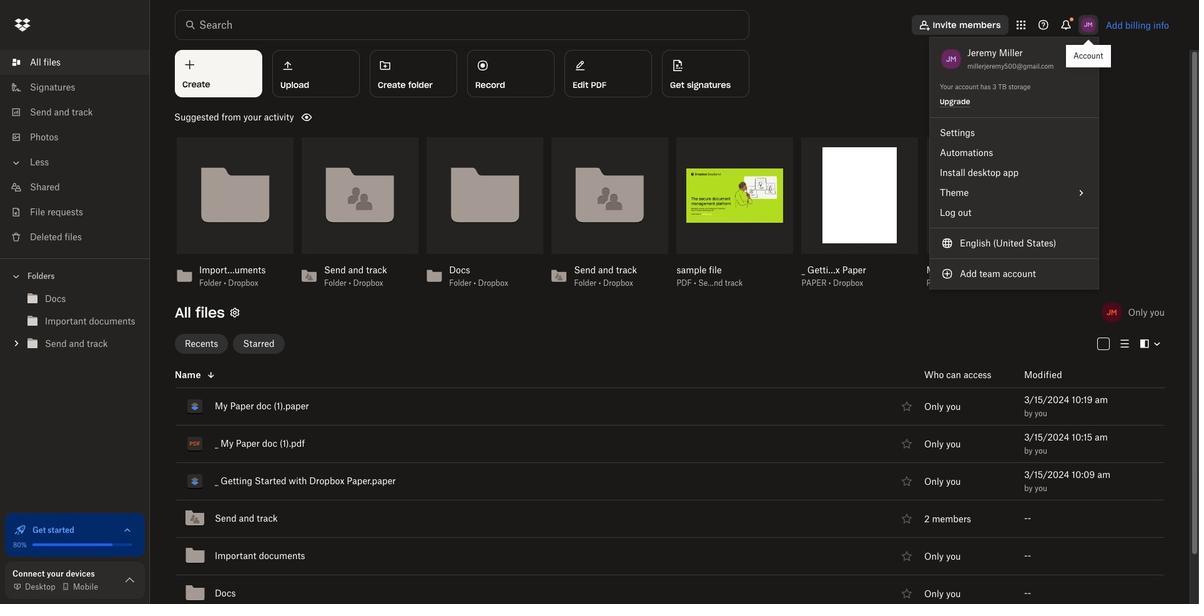 Task type: locate. For each thing, give the bounding box(es) containing it.
5 add to starred image from the top
[[899, 587, 914, 602]]

group
[[0, 285, 150, 365]]

list item
[[0, 50, 150, 75]]

3 add to starred image from the top
[[899, 474, 914, 489]]

add to starred image inside name my paper doc (1).paper, modified 3/15/2024 10:19 am, element
[[899, 399, 914, 414]]

menu
[[930, 37, 1099, 289]]

dropbox image
[[10, 12, 35, 37]]

add to starred image for name _ getting started with dropbox paper.paper, modified 3/15/2024 10:09 am, element
[[899, 474, 914, 489]]

1 menu item from the top
[[930, 183, 1099, 203]]

name send and track, modified 3/15/2024 9:46 am, element
[[175, 501, 1165, 538]]

add to starred image for name send and track, modified 3/15/2024 9:46 am, element
[[899, 512, 914, 527]]

name _ my paper doc (1).pdf, modified 3/15/2024 10:15 am, element
[[175, 426, 1165, 463]]

menu item
[[930, 183, 1099, 203], [930, 234, 1099, 254]]

add to starred image inside name send and track, modified 3/15/2024 9:46 am, element
[[899, 512, 914, 527]]

1 vertical spatial menu item
[[930, 234, 1099, 254]]

2 add to starred image from the top
[[899, 437, 914, 452]]

add to starred image for name _ my paper doc (1).pdf, modified 3/15/2024 10:15 am, element at bottom
[[899, 437, 914, 452]]

0 vertical spatial menu item
[[930, 183, 1099, 203]]

add to starred image inside name _ getting started with dropbox paper.paper, modified 3/15/2024 10:09 am, element
[[899, 474, 914, 489]]

add to starred image inside name docs, modified 3/15/2024 9:15 am, element
[[899, 587, 914, 602]]

2 menu item from the top
[[930, 234, 1099, 254]]

4 add to starred image from the top
[[899, 512, 914, 527]]

name important documents, modified 4/2/2024 10:18 am, element
[[175, 538, 1165, 576]]

list
[[0, 42, 150, 259]]

1 add to starred image from the top
[[899, 399, 914, 414]]

add to starred image inside name _ my paper doc (1).pdf, modified 3/15/2024 10:15 am, element
[[899, 437, 914, 452]]

table
[[157, 363, 1165, 605]]

add to starred image
[[899, 399, 914, 414], [899, 437, 914, 452], [899, 474, 914, 489], [899, 512, 914, 527], [899, 587, 914, 602]]

account menu image
[[1078, 15, 1098, 35]]

add to starred image
[[899, 549, 914, 564]]



Task type: describe. For each thing, give the bounding box(es) containing it.
less image
[[10, 157, 22, 169]]

add to starred image for name docs, modified 3/15/2024 9:15 am, element
[[899, 587, 914, 602]]

name docs, modified 3/15/2024 9:15 am, element
[[175, 576, 1165, 605]]

choose a language: image
[[940, 236, 955, 251]]

name _ getting started with dropbox paper.paper, modified 3/15/2024 10:09 am, element
[[175, 463, 1165, 501]]

name my paper doc (1).paper, modified 3/15/2024 10:19 am, element
[[175, 388, 1165, 426]]

add to starred image for name my paper doc (1).paper, modified 3/15/2024 10:19 am, element
[[899, 399, 914, 414]]



Task type: vqa. For each thing, say whether or not it's contained in the screenshot.
It's
no



